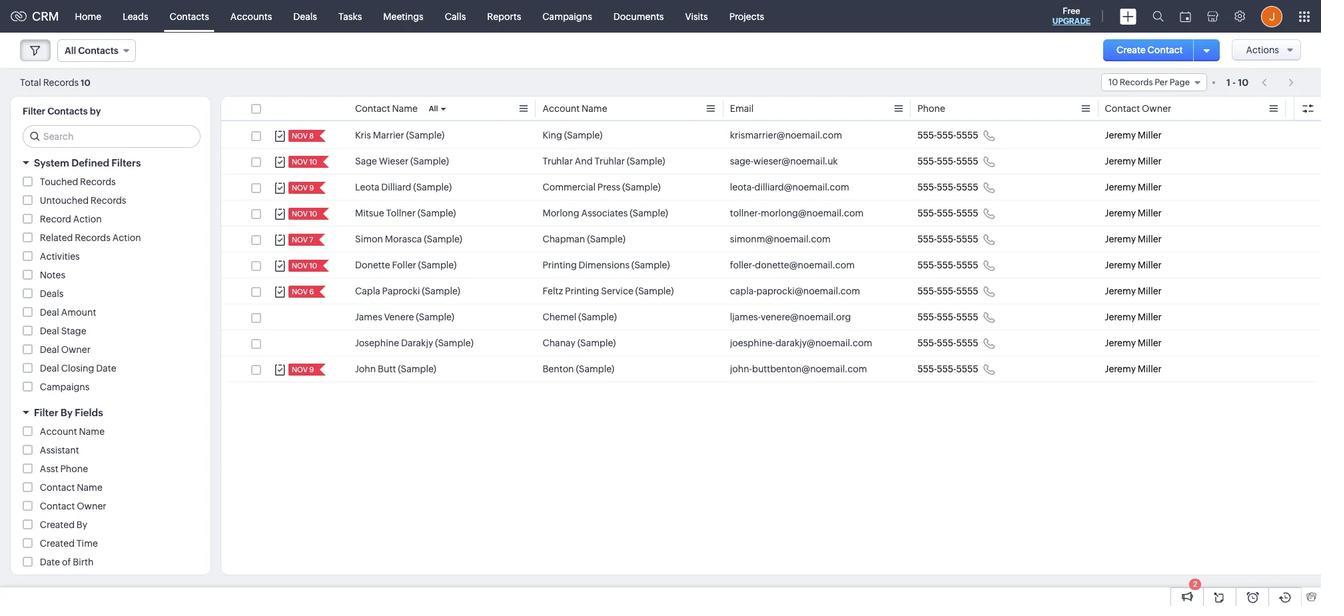 Task type: locate. For each thing, give the bounding box(es) containing it.
1 horizontal spatial contact name
[[355, 103, 418, 114]]

mitsue tollner (sample) link
[[355, 207, 456, 220]]

date left of
[[40, 557, 60, 568]]

by for filter
[[61, 407, 73, 418]]

deal down the deal stage
[[40, 344, 59, 355]]

created down created by
[[40, 538, 75, 549]]

0 horizontal spatial all
[[65, 45, 76, 56]]

nov 10 link
[[288, 156, 319, 168], [288, 208, 319, 220], [288, 260, 319, 272]]

records inside field
[[1120, 77, 1153, 87]]

contact owner down the 10 records per page
[[1105, 103, 1171, 114]]

nov 10 down 'nov 8'
[[292, 158, 317, 166]]

0 vertical spatial created
[[40, 520, 75, 530]]

truhlar left the and
[[543, 156, 573, 167]]

6
[[309, 288, 314, 296]]

0 vertical spatial contacts
[[170, 11, 209, 22]]

(sample) right wieser
[[410, 156, 449, 167]]

filters
[[111, 157, 141, 169]]

(sample) right darakjy
[[435, 338, 474, 348]]

records for total
[[43, 77, 79, 88]]

date
[[96, 363, 116, 374], [40, 557, 60, 568]]

10 up by
[[81, 78, 90, 88]]

8 5555 from the top
[[956, 312, 978, 322]]

deal
[[40, 307, 59, 318], [40, 326, 59, 336], [40, 344, 59, 355], [40, 363, 59, 374]]

5 nov from the top
[[292, 236, 308, 244]]

3 555-555-5555 from the top
[[917, 182, 978, 193]]

2 vertical spatial nov 10 link
[[288, 260, 319, 272]]

(sample) down the feltz printing service (sample) link
[[578, 312, 617, 322]]

4 jeremy miller from the top
[[1105, 208, 1162, 219]]

9 miller from the top
[[1138, 338, 1162, 348]]

nov 10 link for mitsue
[[288, 208, 319, 220]]

by
[[61, 407, 73, 418], [76, 520, 87, 530]]

0 vertical spatial date
[[96, 363, 116, 374]]

All Contacts field
[[57, 39, 136, 62]]

account up king at the left of page
[[543, 103, 580, 114]]

josephine
[[355, 338, 399, 348]]

contact inside button
[[1148, 45, 1183, 55]]

9 left john
[[309, 366, 314, 374]]

9 5555 from the top
[[956, 338, 978, 348]]

3 5555 from the top
[[956, 182, 978, 193]]

account up assistant
[[40, 426, 77, 437]]

dilliard
[[381, 182, 411, 193]]

(sample) up commercial press (sample)
[[627, 156, 665, 167]]

by left the fields
[[61, 407, 73, 418]]

10 5555 from the top
[[956, 364, 978, 374]]

0 vertical spatial nov 9 link
[[288, 182, 315, 194]]

2 nov 9 from the top
[[292, 366, 314, 374]]

9 down 8
[[309, 184, 314, 192]]

account
[[543, 103, 580, 114], [40, 426, 77, 437]]

nov 9 link for leota
[[288, 182, 315, 194]]

555-555-5555 for wieser@noemail.uk
[[917, 156, 978, 167]]

records down the defined
[[80, 177, 116, 187]]

foller
[[392, 260, 416, 270]]

kris marrier (sample) link
[[355, 129, 444, 142]]

campaigns down closing
[[40, 382, 90, 392]]

nov 9 link left john
[[288, 364, 315, 376]]

7 5555 from the top
[[956, 286, 978, 296]]

contacts inside field
[[78, 45, 118, 56]]

action down untouched records
[[112, 233, 141, 243]]

1 horizontal spatial phone
[[917, 103, 945, 114]]

system defined filters
[[34, 157, 141, 169]]

jeremy for donette@noemail.com
[[1105, 260, 1136, 270]]

555-555-5555 for darakjy@noemail.com
[[917, 338, 978, 348]]

deal up the deal stage
[[40, 307, 59, 318]]

6 nov from the top
[[292, 262, 308, 270]]

wieser
[[379, 156, 409, 167]]

1 vertical spatial 9
[[309, 366, 314, 374]]

2 created from the top
[[40, 538, 75, 549]]

deals down notes
[[40, 288, 64, 299]]

simonm@noemail.com link
[[730, 233, 831, 246]]

created up created time
[[40, 520, 75, 530]]

benton (sample) link
[[543, 362, 614, 376]]

1 vertical spatial account
[[40, 426, 77, 437]]

action up related records action
[[73, 214, 102, 225]]

filter down total
[[23, 106, 45, 117]]

by up time
[[76, 520, 87, 530]]

nov inside nov 6 'link'
[[292, 288, 308, 296]]

1 vertical spatial printing
[[565, 286, 599, 296]]

james venere (sample) link
[[355, 310, 454, 324]]

1 vertical spatial contact name
[[40, 482, 102, 493]]

filter inside dropdown button
[[34, 407, 58, 418]]

1 horizontal spatial action
[[112, 233, 141, 243]]

owner
[[1142, 103, 1171, 114], [61, 344, 91, 355], [77, 501, 106, 512]]

(sample) right associates
[[630, 208, 668, 219]]

0 horizontal spatial truhlar
[[543, 156, 573, 167]]

all
[[65, 45, 76, 56], [429, 105, 438, 113]]

2 deal from the top
[[40, 326, 59, 336]]

benton (sample)
[[543, 364, 614, 374]]

0 vertical spatial filter
[[23, 106, 45, 117]]

owner up created by
[[77, 501, 106, 512]]

contacts for filter contacts by
[[47, 106, 88, 117]]

1 vertical spatial nov 10
[[292, 210, 317, 218]]

ljames-venere@noemail.org
[[730, 312, 851, 322]]

mitsue
[[355, 208, 384, 219]]

6 5555 from the top
[[956, 260, 978, 270]]

josephine darakjy (sample) link
[[355, 336, 474, 350]]

truhlar
[[543, 156, 573, 167], [595, 156, 625, 167]]

name down asst phone on the left of page
[[77, 482, 102, 493]]

8 miller from the top
[[1138, 312, 1162, 322]]

nov 10 up nov 7 on the top left of the page
[[292, 210, 317, 218]]

jeremy
[[1105, 130, 1136, 141], [1105, 156, 1136, 167], [1105, 182, 1136, 193], [1105, 208, 1136, 219], [1105, 234, 1136, 244], [1105, 260, 1136, 270], [1105, 286, 1136, 296], [1105, 312, 1136, 322], [1105, 338, 1136, 348], [1105, 364, 1136, 374]]

contact owner up created by
[[40, 501, 106, 512]]

nov 9 link down nov 8 link
[[288, 182, 315, 194]]

deal for deal owner
[[40, 344, 59, 355]]

printing down chapman
[[543, 260, 577, 270]]

2 nov from the top
[[292, 158, 308, 166]]

1 horizontal spatial all
[[429, 105, 438, 113]]

8
[[309, 132, 314, 140]]

(sample) right paprocki at left
[[422, 286, 460, 296]]

2 nov 10 link from the top
[[288, 208, 319, 220]]

1 vertical spatial nov 10 link
[[288, 208, 319, 220]]

nov for mitsue tollner (sample)
[[292, 210, 308, 218]]

5555 for venere@noemail.org
[[956, 312, 978, 322]]

foller-
[[730, 260, 755, 270]]

1 deal from the top
[[40, 307, 59, 318]]

1 555-555-5555 from the top
[[917, 130, 978, 141]]

contacts right leads
[[170, 11, 209, 22]]

by inside dropdown button
[[61, 407, 73, 418]]

1 vertical spatial nov 9
[[292, 366, 314, 374]]

capla-paprocki@noemail.com
[[730, 286, 860, 296]]

2 5555 from the top
[[956, 156, 978, 167]]

benton
[[543, 364, 574, 374]]

nov 10 up nov 6
[[292, 262, 317, 270]]

visits
[[685, 11, 708, 22]]

date right closing
[[96, 363, 116, 374]]

nov 6 link
[[288, 286, 315, 298]]

10 down 'create'
[[1109, 77, 1118, 87]]

chapman (sample)
[[543, 234, 626, 244]]

(sample) down darakjy
[[398, 364, 436, 374]]

row group containing kris marrier (sample)
[[221, 123, 1321, 382]]

7 nov from the top
[[292, 288, 308, 296]]

campaigns
[[542, 11, 592, 22], [40, 382, 90, 392]]

all up total records 10
[[65, 45, 76, 56]]

3 nov 10 link from the top
[[288, 260, 319, 272]]

2 vertical spatial contacts
[[47, 106, 88, 117]]

owner down 10 records per page field
[[1142, 103, 1171, 114]]

untouched records
[[40, 195, 126, 206]]

contact name up marrier
[[355, 103, 418, 114]]

tasks
[[338, 11, 362, 22]]

0 vertical spatial nov 9
[[292, 184, 314, 192]]

1 vertical spatial contacts
[[78, 45, 118, 56]]

all up kris marrier (sample)
[[429, 105, 438, 113]]

foller-donette@noemail.com link
[[730, 258, 855, 272]]

1 vertical spatial by
[[76, 520, 87, 530]]

records down "record action"
[[75, 233, 110, 243]]

nov 10 link down 'nov 8'
[[288, 156, 319, 168]]

records for 10
[[1120, 77, 1153, 87]]

nov for simon morasca (sample)
[[292, 236, 308, 244]]

4 jeremy from the top
[[1105, 208, 1136, 219]]

10 555-555-5555 from the top
[[917, 364, 978, 374]]

1 horizontal spatial by
[[76, 520, 87, 530]]

records for untouched
[[91, 195, 126, 206]]

miller for wieser@noemail.uk
[[1138, 156, 1162, 167]]

1 truhlar from the left
[[543, 156, 573, 167]]

meetings
[[383, 11, 424, 22]]

1 nov 9 link from the top
[[288, 182, 315, 194]]

2 555-555-5555 from the top
[[917, 156, 978, 167]]

projects link
[[719, 0, 775, 32]]

2 miller from the top
[[1138, 156, 1162, 167]]

nov 10 for mitsue tollner (sample)
[[292, 210, 317, 218]]

name down the fields
[[79, 426, 105, 437]]

7 jeremy from the top
[[1105, 286, 1136, 296]]

5 jeremy miller from the top
[[1105, 234, 1162, 244]]

0 horizontal spatial action
[[73, 214, 102, 225]]

9 555-555-5555 from the top
[[917, 338, 978, 348]]

home link
[[64, 0, 112, 32]]

0 horizontal spatial account
[[40, 426, 77, 437]]

1 nov 9 from the top
[[292, 184, 314, 192]]

2 jeremy miller from the top
[[1105, 156, 1162, 167]]

9 jeremy miller from the top
[[1105, 338, 1162, 348]]

7
[[309, 236, 313, 244]]

1 horizontal spatial truhlar
[[595, 156, 625, 167]]

navigation
[[1255, 73, 1301, 92]]

miller for buttbenton@noemail.com
[[1138, 364, 1162, 374]]

all inside field
[[65, 45, 76, 56]]

10 miller from the top
[[1138, 364, 1162, 374]]

row group
[[221, 123, 1321, 382]]

0 vertical spatial nov 10 link
[[288, 156, 319, 168]]

8 555-555-5555 from the top
[[917, 312, 978, 322]]

jeremy for darakjy@noemail.com
[[1105, 338, 1136, 348]]

6 555-555-5555 from the top
[[917, 260, 978, 270]]

by for created
[[76, 520, 87, 530]]

contacts left by
[[47, 106, 88, 117]]

simon
[[355, 234, 383, 244]]

3 nov 10 from the top
[[292, 262, 317, 270]]

0 vertical spatial contact name
[[355, 103, 418, 114]]

darakjy@noemail.com
[[775, 338, 872, 348]]

nov 7
[[292, 236, 313, 244]]

records
[[43, 77, 79, 88], [1120, 77, 1153, 87], [80, 177, 116, 187], [91, 195, 126, 206], [75, 233, 110, 243]]

2 9 from the top
[[309, 366, 314, 374]]

6 miller from the top
[[1138, 260, 1162, 270]]

3 jeremy miller from the top
[[1105, 182, 1162, 193]]

krismarrier@noemail.com link
[[730, 129, 842, 142]]

records up filter contacts by
[[43, 77, 79, 88]]

nov 9
[[292, 184, 314, 192], [292, 366, 314, 374]]

donette foller (sample) link
[[355, 258, 457, 272]]

1 horizontal spatial deals
[[293, 11, 317, 22]]

1 nov 10 from the top
[[292, 158, 317, 166]]

contact down the 10 records per page
[[1105, 103, 1140, 114]]

nov 10 for donette foller (sample)
[[292, 262, 317, 270]]

1 9 from the top
[[309, 184, 314, 192]]

deal left stage
[[40, 326, 59, 336]]

free
[[1063, 6, 1080, 16]]

crm
[[32, 9, 59, 23]]

mitsue tollner (sample)
[[355, 208, 456, 219]]

0 vertical spatial deals
[[293, 11, 317, 22]]

records for touched
[[80, 177, 116, 187]]

3 nov from the top
[[292, 184, 308, 192]]

time
[[76, 538, 98, 549]]

defined
[[71, 157, 109, 169]]

action
[[73, 214, 102, 225], [112, 233, 141, 243]]

3 jeremy from the top
[[1105, 182, 1136, 193]]

10 jeremy from the top
[[1105, 364, 1136, 374]]

1 vertical spatial filter
[[34, 407, 58, 418]]

account name up king (sample)
[[543, 103, 607, 114]]

nov for capla paprocki (sample)
[[292, 288, 308, 296]]

deals left tasks link
[[293, 11, 317, 22]]

leota-
[[730, 182, 754, 193]]

jeremy miller for wieser@noemail.uk
[[1105, 156, 1162, 167]]

nov inside nov 8 link
[[292, 132, 308, 140]]

1 created from the top
[[40, 520, 75, 530]]

1 vertical spatial phone
[[60, 464, 88, 474]]

create menu image
[[1120, 8, 1137, 24]]

contacts for all contacts
[[78, 45, 118, 56]]

7 miller from the top
[[1138, 286, 1162, 296]]

account name down filter by fields
[[40, 426, 105, 437]]

truhlar up press
[[595, 156, 625, 167]]

0 vertical spatial 9
[[309, 184, 314, 192]]

4 nov from the top
[[292, 210, 308, 218]]

filter by fields button
[[11, 401, 211, 424]]

joesphine-darakjy@noemail.com link
[[730, 336, 872, 350]]

by
[[90, 106, 101, 117]]

1 horizontal spatial account
[[543, 103, 580, 114]]

leota dilliard (sample)
[[355, 182, 452, 193]]

1 vertical spatial action
[[112, 233, 141, 243]]

deal stage
[[40, 326, 86, 336]]

(sample) up sage wieser (sample) link
[[406, 130, 444, 141]]

(sample) up the and
[[564, 130, 603, 141]]

name
[[392, 103, 418, 114], [582, 103, 607, 114], [79, 426, 105, 437], [77, 482, 102, 493]]

0 vertical spatial all
[[65, 45, 76, 56]]

contact name down asst phone on the left of page
[[40, 482, 102, 493]]

contact up per
[[1148, 45, 1183, 55]]

assistant
[[40, 445, 79, 456]]

nov for donette foller (sample)
[[292, 262, 308, 270]]

owner up closing
[[61, 344, 91, 355]]

1 nov from the top
[[292, 132, 308, 140]]

0 vertical spatial owner
[[1142, 103, 1171, 114]]

all for all contacts
[[65, 45, 76, 56]]

1 horizontal spatial date
[[96, 363, 116, 374]]

calls
[[445, 11, 466, 22]]

(sample) up 'service'
[[631, 260, 670, 270]]

0 vertical spatial nov 10
[[292, 158, 317, 166]]

reports
[[487, 11, 521, 22]]

0 vertical spatial by
[[61, 407, 73, 418]]

capla paprocki (sample)
[[355, 286, 460, 296]]

2 jeremy from the top
[[1105, 156, 1136, 167]]

1 vertical spatial date
[[40, 557, 60, 568]]

1 horizontal spatial contact owner
[[1105, 103, 1171, 114]]

jeremy for dilliard@noemail.com
[[1105, 182, 1136, 193]]

nov 9 link for john
[[288, 364, 315, 376]]

1 vertical spatial all
[[429, 105, 438, 113]]

2 vertical spatial nov 10
[[292, 262, 317, 270]]

5555 for morlong@noemail.com
[[956, 208, 978, 219]]

nov 9 down 'nov 8'
[[292, 184, 314, 192]]

0 horizontal spatial campaigns
[[40, 382, 90, 392]]

-
[[1232, 77, 1236, 88]]

created by
[[40, 520, 87, 530]]

4 5555 from the top
[[956, 208, 978, 219]]

filter up assistant
[[34, 407, 58, 418]]

1 vertical spatial created
[[40, 538, 75, 549]]

9 jeremy from the top
[[1105, 338, 1136, 348]]

contacts down home link
[[78, 45, 118, 56]]

calendar image
[[1180, 11, 1191, 22]]

contacts link
[[159, 0, 220, 32]]

0 horizontal spatial contact owner
[[40, 501, 106, 512]]

nov 9 left john
[[292, 366, 314, 374]]

1 vertical spatial account name
[[40, 426, 105, 437]]

6 jeremy from the top
[[1105, 260, 1136, 270]]

0 horizontal spatial by
[[61, 407, 73, 418]]

5555 for darakjy@noemail.com
[[956, 338, 978, 348]]

5 555-555-5555 from the top
[[917, 234, 978, 244]]

0 horizontal spatial deals
[[40, 288, 64, 299]]

ljames-venere@noemail.org link
[[730, 310, 851, 324]]

0 horizontal spatial account name
[[40, 426, 105, 437]]

projects
[[729, 11, 764, 22]]

555-555-5555 for venere@noemail.org
[[917, 312, 978, 322]]

3 miller from the top
[[1138, 182, 1162, 193]]

1 nov 10 link from the top
[[288, 156, 319, 168]]

jeremy miller
[[1105, 130, 1162, 141], [1105, 156, 1162, 167], [1105, 182, 1162, 193], [1105, 208, 1162, 219], [1105, 234, 1162, 244], [1105, 260, 1162, 270], [1105, 286, 1162, 296], [1105, 312, 1162, 322], [1105, 338, 1162, 348], [1105, 364, 1162, 374]]

1 horizontal spatial campaigns
[[542, 11, 592, 22]]

nov 10 link up nov 7 on the top left of the page
[[288, 208, 319, 220]]

2 nov 9 link from the top
[[288, 364, 315, 376]]

4 miller from the top
[[1138, 208, 1162, 219]]

venere@noemail.org
[[761, 312, 851, 322]]

campaigns right "reports" link
[[542, 11, 592, 22]]

nov for sage wieser (sample)
[[292, 158, 308, 166]]

nov 10 link up nov 6
[[288, 260, 319, 272]]

10 jeremy miller from the top
[[1105, 364, 1162, 374]]

contact name
[[355, 103, 418, 114], [40, 482, 102, 493]]

1 vertical spatial nov 9 link
[[288, 364, 315, 376]]

nov inside nov 7 link
[[292, 236, 308, 244]]

truhlar and truhlar (sample) link
[[543, 155, 665, 168]]

8 jeremy from the top
[[1105, 312, 1136, 322]]

555-555-5555 for donette@noemail.com
[[917, 260, 978, 270]]

name up kris marrier (sample)
[[392, 103, 418, 114]]

4 555-555-5555 from the top
[[917, 208, 978, 219]]

0 vertical spatial account name
[[543, 103, 607, 114]]

record
[[40, 214, 71, 225]]

jeremy for paprocki@noemail.com
[[1105, 286, 1136, 296]]

8 jeremy miller from the top
[[1105, 312, 1162, 322]]

account name
[[543, 103, 607, 114], [40, 426, 105, 437]]

amount
[[61, 307, 96, 318]]

kris marrier (sample)
[[355, 130, 444, 141]]

(sample) right foller
[[418, 260, 457, 270]]

deal down deal owner
[[40, 363, 59, 374]]

1 5555 from the top
[[956, 130, 978, 141]]

8 nov from the top
[[292, 366, 308, 374]]

0 vertical spatial action
[[73, 214, 102, 225]]

nov 9 for leota dilliard (sample)
[[292, 184, 314, 192]]

created for created time
[[40, 538, 75, 549]]

deal owner
[[40, 344, 91, 355]]

4 deal from the top
[[40, 363, 59, 374]]

7 555-555-5555 from the top
[[917, 286, 978, 296]]

3 deal from the top
[[40, 344, 59, 355]]

(sample) right morasca
[[424, 234, 462, 244]]

10 down 8
[[309, 158, 317, 166]]

upgrade
[[1052, 17, 1091, 26]]

records down touched records
[[91, 195, 126, 206]]

7 jeremy miller from the top
[[1105, 286, 1162, 296]]

6 jeremy miller from the top
[[1105, 260, 1162, 270]]

deal for deal stage
[[40, 326, 59, 336]]

0 vertical spatial phone
[[917, 103, 945, 114]]

1 jeremy miller from the top
[[1105, 130, 1162, 141]]

printing up chemel (sample)
[[565, 286, 599, 296]]

2 nov 10 from the top
[[292, 210, 317, 218]]

records left per
[[1120, 77, 1153, 87]]



Task type: vqa. For each thing, say whether or not it's contained in the screenshot.
second Truhlar from left
yes



Task type: describe. For each thing, give the bounding box(es) containing it.
555-555-5555 for paprocki@noemail.com
[[917, 286, 978, 296]]

(sample) inside 'link'
[[630, 208, 668, 219]]

john-buttbenton@noemail.com link
[[730, 362, 867, 376]]

filter for filter contacts by
[[23, 106, 45, 117]]

filter contacts by
[[23, 106, 101, 117]]

foller-donette@noemail.com
[[730, 260, 855, 270]]

miller for venere@noemail.org
[[1138, 312, 1162, 322]]

simon morasca (sample)
[[355, 234, 462, 244]]

miller for donette@noemail.com
[[1138, 260, 1162, 270]]

capla paprocki (sample) link
[[355, 284, 460, 298]]

home
[[75, 11, 101, 22]]

untouched
[[40, 195, 89, 206]]

record action
[[40, 214, 102, 225]]

jeremy miller for morlong@noemail.com
[[1105, 208, 1162, 219]]

filter for filter by fields
[[34, 407, 58, 418]]

page
[[1170, 77, 1190, 87]]

(sample) up darakjy
[[416, 312, 454, 322]]

10 records per page
[[1109, 77, 1190, 87]]

stage
[[61, 326, 86, 336]]

sage
[[355, 156, 377, 167]]

0 vertical spatial campaigns
[[542, 11, 592, 22]]

Search text field
[[23, 126, 200, 147]]

create
[[1117, 45, 1146, 55]]

1 vertical spatial campaigns
[[40, 382, 90, 392]]

tollner
[[386, 208, 416, 219]]

nov for leota dilliard (sample)
[[292, 184, 308, 192]]

5555 for dilliard@noemail.com
[[956, 182, 978, 193]]

contact up created by
[[40, 501, 75, 512]]

asst phone
[[40, 464, 88, 474]]

create menu element
[[1112, 0, 1145, 32]]

nov 10 link for sage
[[288, 156, 319, 168]]

jeremy for buttbenton@noemail.com
[[1105, 364, 1136, 374]]

total
[[20, 77, 41, 88]]

wieser@noemail.uk
[[753, 156, 838, 167]]

chemel
[[543, 312, 576, 322]]

josephine darakjy (sample)
[[355, 338, 474, 348]]

10 Records Per Page field
[[1101, 73, 1207, 91]]

deal for deal amount
[[40, 307, 59, 318]]

sage-wieser@noemail.uk link
[[730, 155, 838, 168]]

and
[[575, 156, 593, 167]]

0 vertical spatial contact owner
[[1105, 103, 1171, 114]]

0 horizontal spatial date
[[40, 557, 60, 568]]

created for created by
[[40, 520, 75, 530]]

paprocki
[[382, 286, 420, 296]]

name up king (sample)
[[582, 103, 607, 114]]

deals link
[[283, 0, 328, 32]]

jeremy miller for donette@noemail.com
[[1105, 260, 1162, 270]]

sage wieser (sample)
[[355, 156, 449, 167]]

nov for john butt (sample)
[[292, 366, 308, 374]]

nov for kris marrier (sample)
[[292, 132, 308, 140]]

sage wieser (sample) link
[[355, 155, 449, 168]]

marrier
[[373, 130, 404, 141]]

create contact
[[1117, 45, 1183, 55]]

ljames-
[[730, 312, 761, 322]]

5 5555 from the top
[[956, 234, 978, 244]]

nov 8 link
[[288, 130, 315, 142]]

activities
[[40, 251, 80, 262]]

buttbenton@noemail.com
[[752, 364, 867, 374]]

feltz
[[543, 286, 563, 296]]

john butt (sample) link
[[355, 362, 436, 376]]

2 vertical spatial owner
[[77, 501, 106, 512]]

touched records
[[40, 177, 116, 187]]

documents
[[613, 11, 664, 22]]

commercial press (sample)
[[543, 182, 661, 193]]

chanay (sample)
[[543, 338, 616, 348]]

press
[[597, 182, 620, 193]]

1 horizontal spatial account name
[[543, 103, 607, 114]]

nov 6
[[292, 288, 314, 296]]

9 for leota
[[309, 184, 314, 192]]

tollner-morlong@noemail.com link
[[730, 207, 864, 220]]

chapman (sample) link
[[543, 233, 626, 246]]

jeremy miller for dilliard@noemail.com
[[1105, 182, 1162, 193]]

(sample) right dilliard
[[413, 182, 452, 193]]

555-555-5555 for buttbenton@noemail.com
[[917, 364, 978, 374]]

morlong associates (sample) link
[[543, 207, 668, 220]]

jeremy for venere@noemail.org
[[1105, 312, 1136, 322]]

contact up 'kris'
[[355, 103, 390, 114]]

5 jeremy from the top
[[1105, 234, 1136, 244]]

meetings link
[[373, 0, 434, 32]]

john
[[355, 364, 376, 374]]

profile image
[[1261, 6, 1282, 27]]

related
[[40, 233, 73, 243]]

1 vertical spatial deals
[[40, 288, 64, 299]]

butt
[[378, 364, 396, 374]]

leads link
[[112, 0, 159, 32]]

tollner-morlong@noemail.com
[[730, 208, 864, 219]]

dilliard@noemail.com
[[754, 182, 849, 193]]

morlong@noemail.com
[[761, 208, 864, 219]]

(sample) right the tollner
[[418, 208, 456, 219]]

jeremy for wieser@noemail.uk
[[1105, 156, 1136, 167]]

0 vertical spatial account
[[543, 103, 580, 114]]

feltz printing service (sample)
[[543, 286, 674, 296]]

king (sample)
[[543, 130, 603, 141]]

nov 9 for john butt (sample)
[[292, 366, 314, 374]]

(sample) down chemel (sample) link
[[577, 338, 616, 348]]

jeremy miller for buttbenton@noemail.com
[[1105, 364, 1162, 374]]

nov 8
[[292, 132, 314, 140]]

profile element
[[1253, 0, 1290, 32]]

john butt (sample)
[[355, 364, 436, 374]]

0 horizontal spatial contact name
[[40, 482, 102, 493]]

555-555-5555 for morlong@noemail.com
[[917, 208, 978, 219]]

5555 for donette@noemail.com
[[956, 260, 978, 270]]

simonm@noemail.com
[[730, 234, 831, 244]]

0 vertical spatial printing
[[543, 260, 577, 270]]

nov 7 link
[[288, 234, 314, 246]]

10 up '7'
[[309, 210, 317, 218]]

miller for paprocki@noemail.com
[[1138, 286, 1162, 296]]

miller for morlong@noemail.com
[[1138, 208, 1162, 219]]

all contacts
[[65, 45, 118, 56]]

donette
[[355, 260, 390, 270]]

paprocki@noemail.com
[[757, 286, 860, 296]]

chanay
[[543, 338, 575, 348]]

accounts
[[230, 11, 272, 22]]

associates
[[581, 208, 628, 219]]

10 inside total records 10
[[81, 78, 90, 88]]

jeremy miller for darakjy@noemail.com
[[1105, 338, 1162, 348]]

2
[[1193, 580, 1197, 588]]

contact down asst phone on the left of page
[[40, 482, 75, 493]]

of
[[62, 557, 71, 568]]

reports link
[[477, 0, 532, 32]]

records for related
[[75, 233, 110, 243]]

john-buttbenton@noemail.com
[[730, 364, 867, 374]]

service
[[601, 286, 633, 296]]

krismarrier@noemail.com
[[730, 130, 842, 141]]

0 horizontal spatial phone
[[60, 464, 88, 474]]

tollner-
[[730, 208, 761, 219]]

nov 10 for sage wieser (sample)
[[292, 158, 317, 166]]

asst
[[40, 464, 58, 474]]

miller for dilliard@noemail.com
[[1138, 182, 1162, 193]]

jeremy for morlong@noemail.com
[[1105, 208, 1136, 219]]

(sample) right 'service'
[[635, 286, 674, 296]]

filter by fields
[[34, 407, 103, 418]]

touched
[[40, 177, 78, 187]]

nov 10 link for donette
[[288, 260, 319, 272]]

closing
[[61, 363, 94, 374]]

1 vertical spatial owner
[[61, 344, 91, 355]]

1 jeremy from the top
[[1105, 130, 1136, 141]]

5 miller from the top
[[1138, 234, 1162, 244]]

10 up 6
[[309, 262, 317, 270]]

5555 for buttbenton@noemail.com
[[956, 364, 978, 374]]

search element
[[1145, 0, 1172, 33]]

leota
[[355, 182, 379, 193]]

1 vertical spatial contact owner
[[40, 501, 106, 512]]

jeremy miller for venere@noemail.org
[[1105, 312, 1162, 322]]

1 miller from the top
[[1138, 130, 1162, 141]]

chemel (sample) link
[[543, 310, 617, 324]]

chemel (sample)
[[543, 312, 617, 322]]

555-555-5555 for dilliard@noemail.com
[[917, 182, 978, 193]]

deal amount
[[40, 307, 96, 318]]

2 truhlar from the left
[[595, 156, 625, 167]]

(sample) down chanay (sample) at left
[[576, 364, 614, 374]]

joesphine-darakjy@noemail.com
[[730, 338, 872, 348]]

deal for deal closing date
[[40, 363, 59, 374]]

jeremy miller for paprocki@noemail.com
[[1105, 286, 1162, 296]]

miller for darakjy@noemail.com
[[1138, 338, 1162, 348]]

truhlar and truhlar (sample)
[[543, 156, 665, 167]]

commercial press (sample) link
[[543, 181, 661, 194]]

(sample) up printing dimensions (sample) link
[[587, 234, 626, 244]]

morasca
[[385, 234, 422, 244]]

5555 for paprocki@noemail.com
[[956, 286, 978, 296]]

10 right -
[[1238, 77, 1249, 88]]

search image
[[1153, 11, 1164, 22]]

donette@noemail.com
[[755, 260, 855, 270]]

5555 for wieser@noemail.uk
[[956, 156, 978, 167]]

all for all
[[429, 105, 438, 113]]

commercial
[[543, 182, 596, 193]]

9 for john
[[309, 366, 314, 374]]

10 inside field
[[1109, 77, 1118, 87]]

(sample) right press
[[622, 182, 661, 193]]



